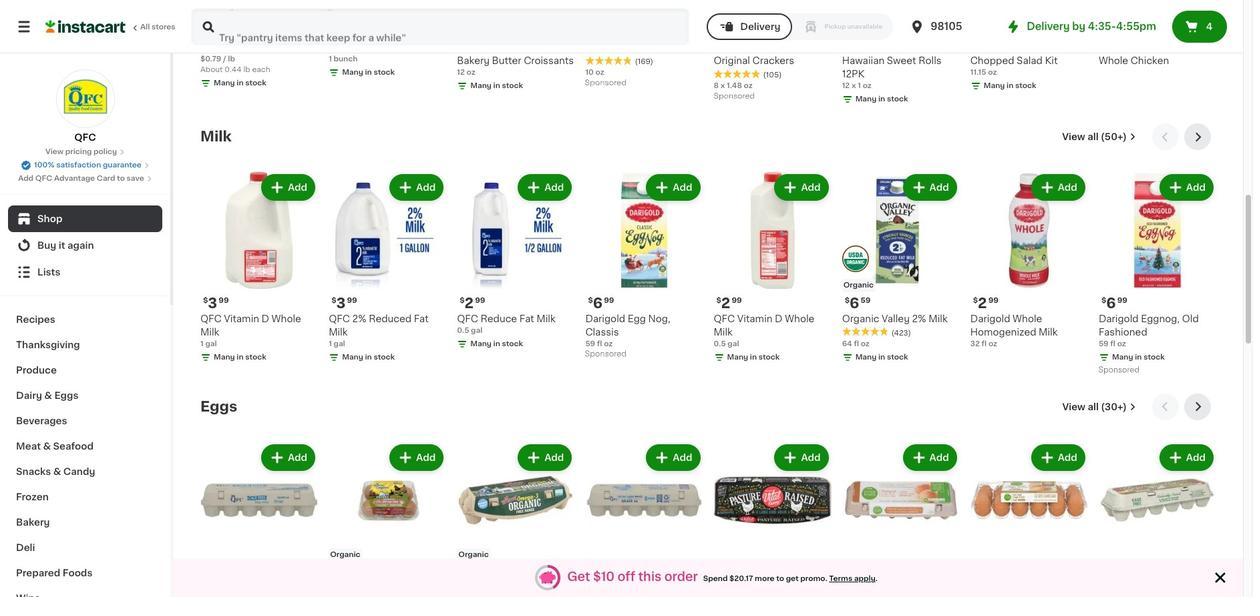 Task type: vqa. For each thing, say whether or not it's contained in the screenshot.


Task type: locate. For each thing, give the bounding box(es) containing it.
chef
[[1130, 43, 1153, 52]]

qfc inside qfc vitamin d whole milk 0.5 gal
[[714, 314, 735, 324]]

whole inside qfc vitamin d whole milk 1 gal
[[272, 314, 301, 324]]

get $10 off this order spend $20.17 more to get promo. terms apply .
[[567, 572, 878, 584]]

1 horizontal spatial eggs
[[200, 400, 237, 414]]

vitamin inside qfc vitamin d whole milk 1 gal
[[224, 314, 259, 324]]

gal for qfc 2% reduced fat milk 1 gal
[[334, 340, 345, 348]]

1 item carousel region from the top
[[200, 124, 1217, 383]]

in for qfc vitamin d whole milk 0.5 gal
[[750, 354, 757, 361]]

1 vertical spatial hawaiian
[[842, 56, 885, 66]]

1 vertical spatial all
[[1088, 403, 1099, 412]]

vitamin inside qfc vitamin d whole milk 0.5 gal
[[737, 314, 773, 324]]

all stores
[[140, 23, 176, 31]]

each right 35
[[235, 24, 261, 35]]

oz inside the taylor farms caesar chopped salad kit 11.15 oz
[[988, 69, 997, 76]]

2 horizontal spatial darigold
[[1099, 314, 1139, 324]]

1 horizontal spatial 8
[[721, 566, 731, 580]]

oz inside king's hawaiian original hawaiian sweet rolls 12pk 12 x 1 oz
[[863, 82, 872, 90]]

sabra hummus, classic
[[586, 43, 696, 52]]

stock down qfc vitamin d whole milk 0.5 gal
[[759, 354, 780, 361]]

stock down qfc vitamin d whole milk 1 gal
[[245, 354, 266, 361]]

fl inside darigold eggnog, old fashioned 59 fl oz
[[1111, 340, 1116, 348]]

8 up vital on the bottom of the page
[[721, 566, 731, 580]]

farms right family
[[524, 584, 553, 594]]

x
[[721, 82, 725, 90], [852, 82, 856, 90]]

0 horizontal spatial fat
[[414, 314, 429, 324]]

None search field
[[191, 8, 690, 45]]

0 vertical spatial lb
[[228, 56, 235, 63]]

qfc inside qfc 2% reduced fat milk 1 gal
[[329, 314, 350, 324]]

2%
[[352, 314, 367, 324], [912, 314, 927, 324]]

darigold for 6
[[586, 314, 625, 324]]

oz down schwartz
[[467, 69, 476, 76]]

0 horizontal spatial $ 2 99
[[460, 296, 485, 310]]

range
[[480, 598, 511, 598]]

99 inside $ 9 99
[[1118, 26, 1128, 33]]

gal inside qfc 2% reduced fat milk 1 gal
[[334, 340, 345, 348]]

$20.17
[[730, 576, 753, 584]]

grade down order
[[670, 584, 699, 594]]

vitamin for 3
[[224, 314, 259, 324]]

all left the (50+)
[[1088, 133, 1099, 142]]

$ down item badge icon
[[845, 297, 850, 304]]

buy it again
[[37, 241, 94, 251]]

bakery inside schwartz brothers bakery butter croissants 12 oz
[[457, 56, 490, 66]]

vitamin
[[224, 314, 259, 324], [737, 314, 773, 324]]

many in stock down the taylor farms caesar chopped salad kit 11.15 oz
[[984, 82, 1037, 90]]

1 horizontal spatial $ 6 99
[[1102, 296, 1128, 310]]

2 horizontal spatial 59
[[1099, 340, 1109, 348]]

darigold for 2
[[971, 314, 1011, 324]]

view for 3
[[1063, 403, 1086, 412]]

0 vertical spatial view
[[1062, 133, 1086, 142]]

6 inside 6 wilcox family farms free range organic
[[465, 566, 474, 580]]

2 for vitamin
[[721, 296, 731, 310]]

1 horizontal spatial cage
[[842, 598, 867, 598]]

stock down darigold eggnog, old fashioned 59 fl oz on the bottom of page
[[1144, 354, 1165, 361]]

oz down chopped
[[988, 69, 997, 76]]

$ up homogenized on the right
[[973, 297, 978, 304]]

all
[[140, 23, 150, 31]]

oz right the 10
[[596, 69, 604, 76]]

sponsored badge image for darigold egg nog, classis
[[586, 351, 626, 358]]

darigold inside "darigold egg nog, classis 59 fl oz"
[[586, 314, 625, 324]]

fl inside darigold whole homogenized milk 32 fl oz
[[982, 340, 987, 348]]

$4.99 element for sabra hummus, classic
[[586, 24, 703, 41]]

fresh
[[734, 43, 760, 52]]

1 horizontal spatial lb
[[243, 66, 250, 74]]

(105)
[[763, 72, 782, 79]]

& for dairy
[[44, 392, 52, 401]]

$ 3 99 up qfc vitamin d whole milk 1 gal
[[203, 296, 229, 310]]

6 up 64 fl oz
[[850, 296, 860, 310]]

reduce
[[481, 314, 517, 324]]

view up 100%
[[45, 148, 64, 156]]

stock down green onions (scallions) 1 bunch
[[374, 69, 395, 76]]

0 horizontal spatial 2%
[[352, 314, 367, 324]]

1 fl from the left
[[597, 340, 602, 348]]

each
[[235, 24, 261, 35], [252, 66, 270, 74]]

free down this
[[647, 584, 668, 594]]

taylor farms caesar chopped salad kit 11.15 oz
[[971, 43, 1066, 76]]

0 horizontal spatial lb
[[228, 56, 235, 63]]

darigold up homogenized on the right
[[971, 314, 1011, 324]]

oz down classis
[[604, 340, 613, 348]]

many down 11.15
[[984, 82, 1005, 90]]

0 horizontal spatial x
[[721, 82, 725, 90]]

lb right 0.44
[[243, 66, 250, 74]]

1 $ 2 99 from the left
[[460, 296, 485, 310]]

stock down the qfc reduce fat milk 0.5 gal
[[502, 340, 523, 348]]

2 d from the left
[[775, 314, 783, 324]]

& right dairy
[[44, 392, 52, 401]]

$ 3 99 for 2%
[[331, 296, 357, 310]]

1 vertical spatial 8
[[721, 566, 731, 580]]

99 inside 4 99
[[861, 567, 871, 574]]

whole inside darigold whole homogenized milk 32 fl oz
[[1013, 314, 1043, 324]]

darigold inside darigold whole homogenized milk 32 fl oz
[[971, 314, 1011, 324]]

each inside banana $0.79 / lb about 0.44 lb each
[[252, 66, 270, 74]]

stock for qfc reduce fat milk 0.5 gal
[[502, 340, 523, 348]]

add
[[18, 175, 33, 182], [288, 183, 307, 193], [416, 183, 436, 193], [545, 183, 564, 193], [673, 183, 693, 193], [801, 183, 821, 193], [930, 183, 949, 193], [1058, 183, 1078, 193], [1186, 183, 1206, 193], [288, 453, 307, 463], [416, 453, 436, 463], [545, 453, 564, 463], [673, 453, 693, 463], [801, 453, 821, 463], [930, 453, 949, 463], [1058, 453, 1078, 463], [1186, 453, 1206, 463]]

0 vertical spatial grade
[[670, 584, 699, 594]]

1 vertical spatial 12
[[842, 82, 850, 90]]

1 2 from the left
[[465, 296, 474, 310]]

qfc for qfc reduce fat milk 0.5 gal
[[457, 314, 478, 324]]

2 $ 2 99 from the left
[[717, 296, 742, 310]]

sponsored badge image
[[586, 79, 626, 87], [714, 93, 754, 100], [586, 351, 626, 358], [1099, 367, 1139, 374]]

frozen
[[16, 493, 49, 502]]

$ 2 99 up homogenized on the right
[[973, 296, 999, 310]]

1 inside king's hawaiian original hawaiian sweet rolls 12pk 12 x 1 oz
[[858, 82, 861, 90]]

shop
[[37, 214, 62, 224]]

all left '(30+)'
[[1088, 403, 1099, 412]]

$ 5 49
[[845, 25, 871, 39]]

2 horizontal spatial farms
[[1001, 43, 1030, 52]]

many down 'bunch' at the left top of the page
[[342, 69, 363, 76]]

$0.35 each (estimated) element
[[200, 24, 318, 41]]

64
[[842, 340, 852, 348]]

apply
[[854, 576, 876, 584]]

1 darigold from the left
[[586, 314, 625, 324]]

stock for qfc vitamin d whole milk 0.5 gal
[[759, 354, 780, 361]]

2 large from the left
[[748, 598, 775, 598]]

1 horizontal spatial x
[[852, 82, 856, 90]]

free for simple
[[870, 598, 890, 598]]

9
[[1107, 25, 1116, 39]]

1 inside qfc vitamin d whole milk 1 gal
[[200, 340, 204, 348]]

$ up ritz
[[717, 26, 721, 33]]

many for king's hawaiian original hawaiian sweet rolls 12pk 12 x 1 oz
[[856, 96, 877, 103]]

1 fat from the left
[[414, 314, 429, 324]]

1 horizontal spatial large
[[748, 598, 775, 598]]

gal for qfc vitamin d whole milk 1 gal
[[205, 340, 217, 348]]

1 horizontal spatial $ 2 99
[[717, 296, 742, 310]]

qfc for qfc
[[74, 133, 96, 142]]

free inside 6 wilcox family farms free range organic
[[457, 598, 478, 598]]

3 $ 2 99 from the left
[[973, 296, 999, 310]]

3 fl from the left
[[982, 340, 987, 348]]

1 horizontal spatial 3
[[336, 296, 346, 310]]

each right 0.44
[[252, 66, 270, 74]]

stock for qfc vitamin d whole milk 1 gal
[[245, 354, 266, 361]]

many in stock down butter
[[471, 82, 523, 90]]

2 horizontal spatial 3
[[593, 566, 602, 580]]

bakery down schwartz
[[457, 56, 490, 66]]

2% inside qfc 2% reduced fat milk 1 gal
[[352, 314, 367, 324]]

all
[[1088, 133, 1099, 142], [1088, 403, 1099, 412]]

stock for king's hawaiian original hawaiian sweet rolls 12pk 12 x 1 oz
[[887, 96, 908, 103]]

stacks
[[763, 43, 794, 52]]

salad
[[1017, 56, 1043, 66]]

0 vertical spatial all
[[1088, 133, 1099, 142]]

oz right '1.48'
[[744, 82, 753, 90]]

1 vertical spatial grade
[[777, 598, 806, 598]]

3 darigold from the left
[[1099, 314, 1139, 324]]

d inside qfc vitamin d whole milk 1 gal
[[262, 314, 269, 324]]

$ left 49 at the top
[[845, 26, 850, 33]]

in down the qfc reduce fat milk 0.5 gal
[[493, 340, 500, 348]]

1 horizontal spatial 2
[[721, 296, 731, 310]]

qfc logo image
[[56, 69, 115, 128]]

get $10 off this order status
[[562, 572, 883, 586]]

savory
[[1155, 43, 1187, 52]]

99 left off
[[604, 567, 614, 574]]

0 horizontal spatial d
[[262, 314, 269, 324]]

darigold whole homogenized milk 32 fl oz
[[971, 314, 1058, 348]]

4 fl from the left
[[1111, 340, 1116, 348]]

0 horizontal spatial grade
[[670, 584, 699, 594]]

2 $4.99 element from the left
[[971, 24, 1088, 41]]

item carousel region
[[200, 124, 1217, 383], [200, 394, 1217, 598]]

1 horizontal spatial $4.99 element
[[971, 24, 1088, 41]]

hawaiian down king's
[[842, 56, 885, 66]]

oz inside schwartz brothers bakery butter croissants 12 oz
[[467, 69, 476, 76]]

$ 2 99 up reduce
[[460, 296, 485, 310]]

$ inside $ 0 35
[[203, 26, 208, 33]]

2 horizontal spatial free
[[870, 598, 890, 598]]

sponsored badge image down 10 oz
[[586, 79, 626, 87]]

item carousel region containing milk
[[200, 124, 1217, 383]]

oz inside "darigold egg nog, classis 59 fl oz"
[[604, 340, 613, 348]]

old
[[1182, 314, 1199, 324]]

0 horizontal spatial $ 3 99
[[203, 296, 229, 310]]

Search field
[[192, 9, 688, 44]]

sponsored badge image for sabra hummus, classic
[[586, 79, 626, 87]]

59 inside darigold eggnog, old fashioned 59 fl oz
[[1099, 340, 1109, 348]]

2 $ 6 99 from the left
[[1102, 296, 1128, 310]]

6 up fashioned on the bottom
[[1107, 296, 1116, 310]]

many for qfc 2% reduced fat milk 1 gal
[[342, 354, 363, 361]]

2 horizontal spatial 2
[[978, 296, 987, 310]]

2 horizontal spatial $ 2 99
[[973, 296, 999, 310]]

oz
[[467, 69, 476, 76], [596, 69, 604, 76], [988, 69, 997, 76], [744, 82, 753, 90], [863, 82, 872, 90], [604, 340, 613, 348], [861, 340, 870, 348], [989, 340, 998, 348], [1118, 340, 1126, 348]]

delivery by 4:35-4:55pm
[[1027, 21, 1157, 31]]

0 vertical spatial item carousel region
[[200, 124, 1217, 383]]

$ inside $ 9 99
[[1102, 26, 1107, 33]]

1 vertical spatial to
[[777, 576, 784, 584]]

$
[[203, 26, 208, 33], [331, 26, 336, 33], [717, 26, 721, 33], [845, 26, 850, 33], [1102, 26, 1107, 33], [203, 297, 208, 304], [331, 297, 336, 304], [460, 297, 465, 304], [588, 297, 593, 304], [717, 297, 721, 304], [845, 297, 850, 304], [973, 297, 978, 304], [1102, 297, 1107, 304], [588, 567, 593, 574]]

0 horizontal spatial large
[[627, 598, 653, 598]]

1 horizontal spatial 2%
[[912, 314, 927, 324]]

this
[[638, 572, 662, 584]]

whole for qfc vitamin d whole milk 1 gal
[[272, 314, 301, 324]]

service type group
[[707, 13, 893, 40]]

many down 12pk
[[856, 96, 877, 103]]

4 99
[[850, 566, 871, 580]]

1 $ 6 99 from the left
[[588, 296, 614, 310]]

$ up classis
[[588, 297, 593, 304]]

$4.99 element for taylor farms caesar chopped salad kit
[[971, 24, 1088, 41]]

0 vertical spatial each
[[235, 24, 261, 35]]

d inside qfc vitamin d whole milk 0.5 gal
[[775, 314, 783, 324]]

3 for vitamin
[[208, 296, 217, 310]]

in down the onions
[[365, 69, 372, 76]]

in down qfc 2% reduced fat milk 1 gal
[[365, 354, 372, 361]]

1 vertical spatial item carousel region
[[200, 394, 1217, 598]]

many for qfc vitamin d whole milk 1 gal
[[214, 354, 235, 361]]

oz down fashioned on the bottom
[[1118, 340, 1126, 348]]

2 fat from the left
[[520, 314, 534, 324]]

2 horizontal spatial eggs
[[893, 598, 916, 598]]

gal inside qfc vitamin d whole milk 1 gal
[[205, 340, 217, 348]]

view all (50+)
[[1062, 133, 1127, 142]]

fl inside "darigold egg nog, classis 59 fl oz"
[[597, 340, 602, 348]]

add button
[[263, 176, 314, 200], [391, 176, 442, 200], [519, 176, 571, 200], [648, 176, 699, 200], [776, 176, 828, 200], [904, 176, 956, 200], [1033, 176, 1084, 200], [1161, 176, 1213, 200], [263, 446, 314, 470], [391, 446, 442, 470], [519, 446, 571, 470], [648, 446, 699, 470], [776, 446, 828, 470], [904, 446, 956, 470], [1033, 446, 1084, 470], [1161, 446, 1213, 470]]

sponsored badge image down '1.48'
[[714, 93, 754, 100]]

in for qfc 2% reduced fat milk 1 gal
[[365, 354, 372, 361]]

fat right reduce
[[520, 314, 534, 324]]

gal inside qfc vitamin d whole milk 0.5 gal
[[728, 340, 739, 348]]

caesar
[[1032, 43, 1066, 52]]

2 2% from the left
[[912, 314, 927, 324]]

1 2% from the left
[[352, 314, 367, 324]]

free
[[647, 584, 668, 594], [457, 598, 478, 598], [870, 598, 890, 598]]

1 horizontal spatial bakery
[[457, 56, 490, 66]]

cage down off
[[619, 584, 644, 594]]

delivery up the fresh
[[740, 22, 781, 31]]

add button inside product group
[[776, 446, 828, 470]]

in down qfc vitamin d whole milk 1 gal
[[237, 354, 244, 361]]

1 horizontal spatial farms
[[737, 584, 765, 594]]

add qfc advantage card to save
[[18, 175, 144, 182]]

fat
[[414, 314, 429, 324], [520, 314, 534, 324]]

egg
[[628, 314, 646, 324]]

0 horizontal spatial 8
[[714, 82, 719, 90]]

delivery up caesar in the right of the page
[[1027, 21, 1070, 31]]

by
[[1073, 21, 1086, 31]]

grade down pasture
[[777, 598, 806, 598]]

1 horizontal spatial d
[[775, 314, 783, 324]]

0 vertical spatial to
[[117, 175, 125, 182]]

2 vertical spatial &
[[53, 468, 61, 477]]

0 vertical spatial original
[[918, 43, 954, 52]]

stock down banana $0.79 / lb about 0.44 lb each
[[245, 80, 266, 87]]

$ 3 99 up kroger
[[588, 566, 614, 580]]

qfc inside the qfc reduce fat milk 0.5 gal
[[457, 314, 478, 324]]

$ 0 35
[[203, 25, 229, 39]]

delivery inside delivery by 4:35-4:55pm 'link'
[[1027, 21, 1070, 31]]

0 horizontal spatial 59
[[586, 340, 595, 348]]

farms up 'salad' at the right of the page
[[1001, 43, 1030, 52]]

fl right 64 on the right
[[854, 340, 859, 348]]

x left '1.48'
[[721, 82, 725, 90]]

0 horizontal spatial 3
[[208, 296, 217, 310]]

lists
[[37, 268, 60, 277]]

nog,
[[648, 314, 671, 324]]

pricing
[[65, 148, 92, 156]]

0 horizontal spatial $ 6 99
[[588, 296, 614, 310]]

1 horizontal spatial 12
[[842, 82, 850, 90]]

& right meat
[[43, 442, 51, 452]]

3 up kroger
[[593, 566, 602, 580]]

1 vertical spatial 0.5
[[714, 340, 726, 348]]

$ 3 99 for vitamin
[[203, 296, 229, 310]]

fl right 32
[[982, 340, 987, 348]]

6 up the wilcox in the bottom of the page
[[465, 566, 474, 580]]

qfc for qfc 2% reduced fat milk 1 gal
[[329, 314, 350, 324]]

many in stock down qfc vitamin d whole milk 1 gal
[[214, 354, 266, 361]]

valley
[[882, 314, 910, 324]]

0 horizontal spatial cage
[[619, 584, 644, 594]]

2 x from the left
[[852, 82, 856, 90]]

2 item carousel region from the top
[[200, 394, 1217, 598]]

free for 6
[[457, 598, 478, 598]]

darigold up fashioned on the bottom
[[1099, 314, 1139, 324]]

59 for classis
[[586, 340, 595, 348]]

2 vertical spatial view
[[1063, 403, 1086, 412]]

farms inside vital farms pasture raised large grade
[[737, 584, 765, 594]]

0 horizontal spatial delivery
[[740, 22, 781, 31]]

$ 2 99
[[460, 296, 485, 310], [717, 296, 742, 310], [973, 296, 999, 310]]

deli link
[[8, 536, 162, 561]]

12 down schwartz
[[457, 69, 465, 76]]

sponsored badge image for darigold eggnog, old fashioned
[[1099, 367, 1139, 374]]

1 vertical spatial &
[[43, 442, 51, 452]]

in down the taylor farms caesar chopped salad kit 11.15 oz
[[1007, 82, 1014, 90]]

0 horizontal spatial original
[[714, 56, 750, 66]]

1 horizontal spatial grade
[[777, 598, 806, 598]]

product group
[[586, 0, 703, 90], [714, 0, 832, 104], [200, 172, 318, 366], [329, 172, 446, 366], [457, 172, 575, 352], [586, 172, 703, 362], [714, 172, 832, 366], [842, 172, 960, 366], [971, 172, 1088, 350], [1099, 172, 1217, 378], [200, 442, 318, 598], [329, 442, 446, 598], [457, 442, 575, 598], [586, 442, 703, 598], [714, 442, 832, 598], [842, 442, 960, 598], [971, 442, 1088, 598], [1099, 442, 1217, 598]]

0 vertical spatial &
[[44, 392, 52, 401]]

many in stock for qfc vitamin d whole milk 1 gal
[[214, 354, 266, 361]]

to up pasture
[[777, 576, 784, 584]]

whole inside qfc vitamin d whole milk 0.5 gal
[[785, 314, 815, 324]]

1 horizontal spatial free
[[647, 584, 668, 594]]

$ up home
[[1102, 26, 1107, 33]]

1 d from the left
[[262, 314, 269, 324]]

99 right 9 at the top of the page
[[1118, 26, 1128, 33]]

$ 3 99
[[203, 296, 229, 310], [331, 296, 357, 310], [588, 566, 614, 580]]

many down reduce
[[471, 340, 492, 348]]

view for 6
[[1062, 133, 1086, 142]]

1 vertical spatial view
[[45, 148, 64, 156]]

0 horizontal spatial darigold
[[586, 314, 625, 324]]

$ inside '$ 5 49'
[[845, 26, 850, 33]]

0 vertical spatial 12
[[457, 69, 465, 76]]

in for green onions (scallions) 1 bunch
[[365, 69, 372, 76]]

59 inside "darigold egg nog, classis 59 fl oz"
[[586, 340, 595, 348]]

1 horizontal spatial to
[[777, 576, 784, 584]]

1 horizontal spatial 0.5
[[714, 340, 726, 348]]

$ 6 99 for darigold egg nog, classis
[[588, 296, 614, 310]]

in for qfc reduce fat milk 0.5 gal
[[493, 340, 500, 348]]

0 horizontal spatial 0.5
[[457, 327, 469, 334]]

11.15
[[971, 69, 987, 76]]

original up 'rolls'
[[918, 43, 954, 52]]

chopped
[[971, 56, 1015, 66]]

darigold up classis
[[586, 314, 625, 324]]

whole inside home chef savory whole chicken
[[1099, 56, 1129, 66]]

2 darigold from the left
[[971, 314, 1011, 324]]

1 all from the top
[[1088, 133, 1099, 142]]

100%
[[34, 162, 54, 169]]

many in stock down 'bunch' at the left top of the page
[[342, 69, 395, 76]]

0 horizontal spatial free
[[457, 598, 478, 598]]

it
[[59, 241, 65, 251]]

milk inside qfc vitamin d whole milk 1 gal
[[200, 328, 219, 337]]

farms for raised
[[737, 584, 765, 594]]

0 vertical spatial 0.5
[[457, 327, 469, 334]]

0 vertical spatial cage
[[619, 584, 644, 594]]

croissants
[[524, 56, 574, 66]]

delivery inside delivery button
[[740, 22, 781, 31]]

sponsored badge image down classis
[[586, 351, 626, 358]]

0 horizontal spatial vitamin
[[224, 314, 259, 324]]

1 horizontal spatial 59
[[861, 297, 871, 304]]

milk
[[200, 130, 232, 144], [537, 314, 556, 324], [929, 314, 948, 324], [200, 328, 219, 337], [329, 328, 348, 337], [714, 328, 733, 337], [1039, 328, 1058, 337]]

classis
[[586, 328, 619, 337]]

1 vertical spatial cage
[[842, 598, 867, 598]]

fl down fashioned on the bottom
[[1111, 340, 1116, 348]]

99 inside 8 99
[[733, 567, 743, 574]]

many down qfc 2% reduced fat milk 1 gal
[[342, 354, 363, 361]]

1 large from the left
[[627, 598, 653, 598]]

1 horizontal spatial delivery
[[1027, 21, 1070, 31]]

(50+)
[[1101, 133, 1127, 142]]

lb right /
[[228, 56, 235, 63]]

ritz fresh stacks original crackers
[[714, 43, 795, 66]]

1 $4.99 element from the left
[[586, 24, 703, 41]]

0 horizontal spatial bakery
[[16, 518, 50, 528]]

0 horizontal spatial $4.99 element
[[586, 24, 703, 41]]

milk inside the qfc reduce fat milk 0.5 gal
[[537, 314, 556, 324]]

many for taylor farms caesar chopped salad kit 11.15 oz
[[984, 82, 1005, 90]]

stock down butter
[[502, 82, 523, 90]]

qfc inside qfc vitamin d whole milk 1 gal
[[200, 314, 222, 324]]

1 vertical spatial original
[[714, 56, 750, 66]]

whole
[[1099, 56, 1129, 66], [272, 314, 301, 324], [785, 314, 815, 324], [1013, 314, 1043, 324]]

gal inside the qfc reduce fat milk 0.5 gal
[[471, 327, 483, 334]]

view
[[1062, 133, 1086, 142], [45, 148, 64, 156], [1063, 403, 1086, 412]]

99 up qfc 2% reduced fat milk 1 gal
[[347, 297, 357, 304]]

1 vitamin from the left
[[224, 314, 259, 324]]

king's hawaiian original hawaiian sweet rolls 12pk 12 x 1 oz
[[842, 43, 954, 90]]

1 horizontal spatial fat
[[520, 314, 534, 324]]

2% left reduced
[[352, 314, 367, 324]]

x down 12pk
[[852, 82, 856, 90]]

each inside "element"
[[235, 24, 261, 35]]

many for qfc reduce fat milk 0.5 gal
[[471, 340, 492, 348]]

1 vertical spatial each
[[252, 66, 270, 74]]

banana $0.79 / lb about 0.44 lb each
[[200, 43, 270, 74]]

free inside simple truth natural cage free eggs
[[870, 598, 890, 598]]

1 horizontal spatial darigold
[[971, 314, 1011, 324]]

farms inside the taylor farms caesar chopped salad kit 11.15 oz
[[1001, 43, 1030, 52]]

product group containing 8
[[714, 442, 832, 598]]

$4.99 element
[[586, 24, 703, 41], [971, 24, 1088, 41]]

0 vertical spatial bakery
[[457, 56, 490, 66]]

0 horizontal spatial 2
[[465, 296, 474, 310]]

0
[[208, 25, 218, 39]]

$ left 39
[[331, 26, 336, 33]]

schwartz brothers bakery butter croissants 12 oz
[[457, 43, 574, 76]]

in for darigold eggnog, old fashioned 59 fl oz
[[1135, 354, 1142, 361]]

many for qfc vitamin d whole milk 0.5 gal
[[727, 354, 748, 361]]

99 up qfc vitamin d whole milk 1 gal
[[219, 297, 229, 304]]

many in stock down qfc vitamin d whole milk 0.5 gal
[[727, 354, 780, 361]]

many in stock for qfc reduce fat milk 0.5 gal
[[471, 340, 523, 348]]

many down qfc vitamin d whole milk 1 gal
[[214, 354, 235, 361]]

view left the (50+)
[[1062, 133, 1086, 142]]

view pricing policy link
[[45, 147, 125, 158]]

many in stock for darigold eggnog, old fashioned 59 fl oz
[[1112, 354, 1165, 361]]

2
[[465, 296, 474, 310], [721, 296, 731, 310], [978, 296, 987, 310]]

delivery button
[[707, 13, 793, 40]]

$ left 35
[[203, 26, 208, 33]]

qfc 2% reduced fat milk 1 gal
[[329, 314, 429, 348]]

& for meat
[[43, 442, 51, 452]]

many in stock down qfc 2% reduced fat milk 1 gal
[[342, 354, 395, 361]]

$ 9 99
[[1102, 25, 1128, 39]]

to inside get $10 off this order spend $20.17 more to get promo. terms apply .
[[777, 576, 784, 584]]

2% right valley
[[912, 314, 927, 324]]

$3.99 element
[[1099, 565, 1217, 582]]

many in stock
[[342, 69, 395, 76], [214, 80, 266, 87], [471, 82, 523, 90], [984, 82, 1037, 90], [856, 96, 908, 103], [471, 340, 523, 348], [214, 354, 266, 361], [342, 354, 395, 361], [727, 354, 780, 361], [856, 354, 908, 361], [1112, 354, 1165, 361]]

2 2 from the left
[[721, 296, 731, 310]]

6 for darigold egg nog, classis
[[593, 296, 603, 310]]

2 up homogenized on the right
[[978, 296, 987, 310]]

organic
[[844, 282, 874, 289], [842, 314, 880, 324], [330, 552, 360, 559], [459, 552, 489, 559]]

stock for taylor farms caesar chopped salad kit 11.15 oz
[[1016, 82, 1037, 90]]

add inside button
[[801, 453, 821, 463]]

hawaiian
[[873, 43, 916, 52], [842, 56, 885, 66]]

fat right reduced
[[414, 314, 429, 324]]

2 vitamin from the left
[[737, 314, 773, 324]]

8 inside product group
[[721, 566, 731, 580]]

in for taylor farms caesar chopped salad kit 11.15 oz
[[1007, 82, 1014, 90]]

0 horizontal spatial farms
[[524, 584, 553, 594]]

milk inside qfc vitamin d whole milk 0.5 gal
[[714, 328, 733, 337]]

1 horizontal spatial vitamin
[[737, 314, 773, 324]]

1 horizontal spatial original
[[918, 43, 954, 52]]

grade inside vital farms pasture raised large grade
[[777, 598, 806, 598]]

qfc link
[[56, 69, 115, 144]]

qfc vitamin d whole milk 0.5 gal
[[714, 314, 815, 348]]

1 horizontal spatial $ 3 99
[[331, 296, 357, 310]]

many in stock for taylor farms caesar chopped salad kit 11.15 oz
[[984, 82, 1037, 90]]

1 inside green onions (scallions) 1 bunch
[[329, 56, 332, 63]]

0 vertical spatial 8
[[714, 82, 719, 90]]

& left 'candy'
[[53, 468, 61, 477]]

2 all from the top
[[1088, 403, 1099, 412]]

oz inside product group
[[596, 69, 604, 76]]

0 horizontal spatial 12
[[457, 69, 465, 76]]

card
[[97, 175, 115, 182]]



Task type: describe. For each thing, give the bounding box(es) containing it.
$ 6 59
[[845, 296, 871, 310]]

fl for milk
[[982, 340, 987, 348]]

terms
[[829, 576, 853, 584]]

$ up the qfc reduce fat milk 0.5 gal
[[460, 297, 465, 304]]

farms for chopped
[[1001, 43, 1030, 52]]

3 for 2%
[[336, 296, 346, 310]]

4 inside button
[[1207, 22, 1213, 31]]

many in stock for green onions (scallions) 1 bunch
[[342, 69, 395, 76]]

$ 2 99 for reduce
[[460, 296, 485, 310]]

promo.
[[801, 576, 828, 584]]

$ inside $ 4 99
[[717, 26, 721, 33]]

3 2 from the left
[[978, 296, 987, 310]]

item badge image
[[842, 246, 869, 273]]

4 button
[[1173, 11, 1227, 43]]

item carousel region containing eggs
[[200, 394, 1217, 598]]

original inside ritz fresh stacks original crackers
[[714, 56, 750, 66]]

(est.)
[[264, 24, 292, 35]]

many in stock for qfc 2% reduced fat milk 1 gal
[[342, 354, 395, 361]]

2 horizontal spatial $ 3 99
[[588, 566, 614, 580]]

1 vertical spatial bakery
[[16, 518, 50, 528]]

onions
[[360, 43, 394, 52]]

in down 0.44
[[237, 80, 244, 87]]

taylor
[[971, 43, 999, 52]]

bunch
[[334, 56, 358, 63]]

all stores link
[[45, 8, 176, 45]]

all for 99
[[1088, 403, 1099, 412]]

0 horizontal spatial to
[[117, 175, 125, 182]]

extra
[[600, 598, 624, 598]]

delivery for delivery by 4:35-4:55pm
[[1027, 21, 1070, 31]]

original inside king's hawaiian original hawaiian sweet rolls 12pk 12 x 1 oz
[[918, 43, 954, 52]]

classic
[[662, 43, 696, 52]]

beverages link
[[8, 409, 162, 434]]

prepared
[[16, 569, 60, 579]]

sponsored badge image for ritz fresh stacks original crackers
[[714, 93, 754, 100]]

vegan
[[587, 10, 611, 18]]

organic valley 2% milk
[[842, 314, 948, 324]]

stock for green onions (scallions) 1 bunch
[[374, 69, 395, 76]]

milk inside darigold whole homogenized milk 32 fl oz
[[1039, 328, 1058, 337]]

stock down (423)
[[887, 354, 908, 361]]

100% satisfaction guarantee
[[34, 162, 142, 169]]

eggs inside simple truth natural cage free eggs
[[893, 598, 916, 598]]

chicken
[[1131, 56, 1169, 66]]

free inside kroger cage free grade aa extra large whit
[[647, 584, 668, 594]]

x inside king's hawaiian original hawaiian sweet rolls 12pk 12 x 1 oz
[[852, 82, 856, 90]]

view pricing policy
[[45, 148, 117, 156]]

fat inside qfc 2% reduced fat milk 1 gal
[[414, 314, 429, 324]]

99 up qfc vitamin d whole milk 0.5 gal
[[732, 297, 742, 304]]

oz inside darigold eggnog, old fashioned 59 fl oz
[[1118, 340, 1126, 348]]

prepared foods link
[[8, 561, 162, 587]]

many down 0.44
[[214, 80, 235, 87]]

$0.79
[[200, 56, 221, 63]]

100% satisfaction guarantee button
[[21, 158, 150, 171]]

1.48
[[727, 82, 742, 90]]

buy
[[37, 241, 56, 251]]

raised
[[714, 598, 746, 598]]

grade inside kroger cage free grade aa extra large whit
[[670, 584, 699, 594]]

view all (30+) button
[[1057, 394, 1142, 421]]

1 x from the left
[[721, 82, 725, 90]]

get
[[567, 572, 590, 584]]

$ up qfc vitamin d whole milk 0.5 gal
[[717, 297, 721, 304]]

stock for darigold eggnog, old fashioned 59 fl oz
[[1144, 354, 1165, 361]]

6 for organic valley 2% milk
[[850, 296, 860, 310]]

pasture
[[768, 584, 804, 594]]

product group containing sabra hummus, classic
[[586, 0, 703, 90]]

.
[[876, 576, 878, 584]]

in for qfc vitamin d whole milk 1 gal
[[237, 354, 244, 361]]

dairy
[[16, 392, 42, 401]]

satisfaction
[[56, 162, 101, 169]]

view all (50+) button
[[1057, 124, 1142, 151]]

homogenized
[[971, 328, 1037, 337]]

(169)
[[635, 58, 653, 66]]

8 for 8 x 1.48 oz
[[714, 82, 719, 90]]

d for 2
[[775, 314, 783, 324]]

8 for 8 99
[[721, 566, 731, 580]]

fat inside the qfc reduce fat milk 0.5 gal
[[520, 314, 534, 324]]

in down butter
[[493, 82, 500, 90]]

35
[[219, 26, 229, 33]]

close image
[[1213, 571, 1229, 587]]

many in stock for king's hawaiian original hawaiian sweet rolls 12pk 12 x 1 oz
[[856, 96, 908, 103]]

reduced
[[369, 314, 412, 324]]

truth
[[877, 584, 901, 594]]

many in stock for qfc vitamin d whole milk 0.5 gal
[[727, 354, 780, 361]]

gal for qfc vitamin d whole milk 0.5 gal
[[728, 340, 739, 348]]

12 inside schwartz brothers bakery butter croissants 12 oz
[[457, 69, 465, 76]]

instacart logo image
[[45, 19, 126, 35]]

darigold inside darigold eggnog, old fashioned 59 fl oz
[[1099, 314, 1139, 324]]

many for green onions (scallions) 1 bunch
[[342, 69, 363, 76]]

99 up fashioned on the bottom
[[1118, 297, 1128, 304]]

stock for qfc 2% reduced fat milk 1 gal
[[374, 354, 395, 361]]

eggnog,
[[1141, 314, 1180, 324]]

1 inside qfc 2% reduced fat milk 1 gal
[[329, 340, 332, 348]]

64 fl oz
[[842, 340, 870, 348]]

0 vertical spatial hawaiian
[[873, 43, 916, 52]]

many in stock down 0.44
[[214, 80, 266, 87]]

cage inside simple truth natural cage free eggs
[[842, 598, 867, 598]]

fl for classis
[[597, 340, 602, 348]]

crackers
[[753, 56, 795, 66]]

many down 64 fl oz
[[856, 354, 877, 361]]

wilcox
[[457, 584, 488, 594]]

whole for qfc vitamin d whole milk 0.5 gal
[[785, 314, 815, 324]]

& for snacks
[[53, 468, 61, 477]]

$ up fashioned on the bottom
[[1102, 297, 1107, 304]]

fashioned
[[1099, 328, 1148, 337]]

vitamin for 2
[[737, 314, 773, 324]]

0.5 inside the qfc reduce fat milk 0.5 gal
[[457, 327, 469, 334]]

59 inside $ 6 59
[[861, 297, 871, 304]]

many in stock down 64 fl oz
[[856, 354, 908, 361]]

$ 6 99 for darigold eggnog, old fashioned
[[1102, 296, 1128, 310]]

green onions (scallions) 1 bunch
[[329, 43, 445, 63]]

prepared foods
[[16, 569, 92, 579]]

12 inside king's hawaiian original hawaiian sweet rolls 12pk 12 x 1 oz
[[842, 82, 850, 90]]

delivery by 4:35-4:55pm link
[[1006, 19, 1157, 35]]

produce link
[[8, 358, 162, 384]]

many down schwartz
[[471, 82, 492, 90]]

large inside kroger cage free grade aa extra large whit
[[627, 598, 653, 598]]

delivery for delivery
[[740, 22, 781, 31]]

meat & seafood
[[16, 442, 94, 452]]

deli
[[16, 544, 35, 553]]

d for 3
[[262, 314, 269, 324]]

kit
[[1045, 56, 1058, 66]]

darigold egg nog, classis 59 fl oz
[[586, 314, 671, 348]]

milk inside qfc 2% reduced fat milk 1 gal
[[329, 328, 348, 337]]

simple truth natural cage free eggs
[[842, 584, 937, 598]]

0 horizontal spatial eggs
[[54, 392, 78, 401]]

aa
[[586, 598, 598, 598]]

candy
[[63, 468, 95, 477]]

2 fl from the left
[[854, 340, 859, 348]]

many for darigold eggnog, old fashioned 59 fl oz
[[1112, 354, 1134, 361]]

seafood
[[53, 442, 94, 452]]

dairy & eggs link
[[8, 384, 162, 409]]

cage inside kroger cage free grade aa extra large whit
[[619, 584, 644, 594]]

49
[[861, 26, 871, 33]]

59 for fashioned
[[1099, 340, 1109, 348]]

$ up qfc 2% reduced fat milk 1 gal
[[331, 297, 336, 304]]

$ left $10 at bottom left
[[588, 567, 593, 574]]

get
[[786, 576, 799, 584]]

oz right 64 on the right
[[861, 340, 870, 348]]

oz inside darigold whole homogenized milk 32 fl oz
[[989, 340, 998, 348]]

policy
[[94, 148, 117, 156]]

99 up homogenized on the right
[[989, 297, 999, 304]]

ritz
[[714, 43, 732, 52]]

qfc for qfc vitamin d whole milk 1 gal
[[200, 314, 222, 324]]

all for 6
[[1088, 133, 1099, 142]]

brothers
[[503, 43, 544, 52]]

save
[[127, 175, 144, 182]]

whole for home chef savory whole chicken
[[1099, 56, 1129, 66]]

snacks
[[16, 468, 51, 477]]

king's
[[842, 43, 871, 52]]

green
[[329, 43, 358, 52]]

frozen link
[[8, 485, 162, 510]]

4:55pm
[[1116, 21, 1157, 31]]

meat & seafood link
[[8, 434, 162, 460]]

view all (30+)
[[1063, 403, 1127, 412]]

qfc for qfc vitamin d whole milk 0.5 gal
[[714, 314, 735, 324]]

2 for reduce
[[465, 296, 474, 310]]

in down organic valley 2% milk
[[879, 354, 885, 361]]

lists link
[[8, 259, 162, 286]]

$ 2 99 for vitamin
[[717, 296, 742, 310]]

advantage
[[54, 175, 95, 182]]

99 up classis
[[604, 297, 614, 304]]

$10
[[593, 572, 615, 584]]

natural
[[903, 584, 937, 594]]

8 99
[[721, 566, 743, 580]]

beverages
[[16, 417, 67, 426]]

$ up qfc vitamin d whole milk 1 gal
[[203, 297, 208, 304]]

farms inside 6 wilcox family farms free range organic
[[524, 584, 553, 594]]

large inside vital farms pasture raised large grade
[[748, 598, 775, 598]]

add qfc advantage card to save link
[[18, 174, 152, 184]]

fl for fashioned
[[1111, 340, 1116, 348]]

1 vertical spatial lb
[[243, 66, 250, 74]]

99 inside $ 4 99
[[733, 26, 743, 33]]

8 x 1.48 oz
[[714, 82, 753, 90]]

buy it again link
[[8, 233, 162, 259]]

guarantee
[[103, 162, 142, 169]]

6 for darigold eggnog, old fashioned
[[1107, 296, 1116, 310]]

sabra
[[586, 43, 612, 52]]

$ inside $ 6 59
[[845, 297, 850, 304]]

0.5 inside qfc vitamin d whole milk 0.5 gal
[[714, 340, 726, 348]]

sweet
[[887, 56, 916, 66]]

kroger cage free grade aa extra large whit
[[586, 584, 699, 598]]

99 up reduce
[[475, 297, 485, 304]]

$ inside $ 1 39
[[331, 26, 336, 33]]

in for king's hawaiian original hawaiian sweet rolls 12pk 12 x 1 oz
[[879, 96, 885, 103]]

foods
[[63, 569, 92, 579]]



